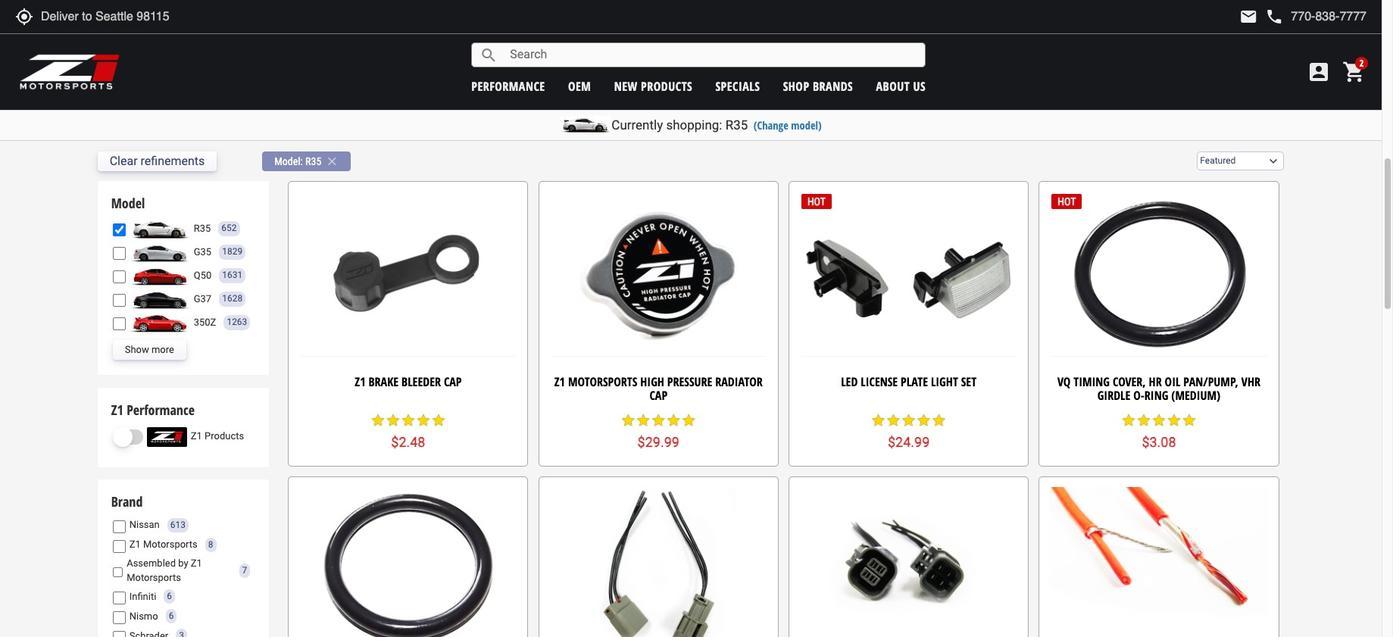 Task type: describe. For each thing, give the bounding box(es) containing it.
clear refinements button
[[98, 151, 217, 171]]

brands
[[813, 78, 853, 94]]

brand
[[111, 493, 143, 511]]

girdle
[[1098, 387, 1131, 404]]

led
[[841, 374, 858, 390]]

products
[[641, 78, 693, 94]]

star star star star star $3.08
[[1121, 413, 1197, 450]]

z1 brake bleeder cap
[[355, 374, 462, 390]]

6 for infiniti
[[167, 591, 172, 602]]

bleeder
[[402, 374, 441, 390]]

led license plate light set
[[841, 374, 977, 390]]

products
[[205, 431, 244, 442]]

z1 for z1 brake bleeder cap
[[355, 374, 366, 390]]

9 star from the left
[[666, 413, 681, 428]]

by
[[178, 558, 188, 569]]

shop
[[783, 78, 810, 94]]

cap inside z1 motorsports high pressure radiator cap
[[650, 387, 668, 404]]

pressure
[[667, 374, 713, 390]]

z1 products
[[191, 431, 244, 442]]

mail phone
[[1240, 8, 1284, 26]]

new products link
[[614, 78, 693, 94]]

motorsports for z1 motorsports high pressure radiator cap
[[568, 374, 638, 390]]

shop brands link
[[783, 78, 853, 94]]

assembled by z1 motorsports
[[127, 558, 202, 583]]

$24.99
[[888, 434, 930, 450]]

infiniti g37 coupe sedan convertible v36 cv36 hv36 skyline 2008 2009 2010 2011 2012 2013 3.7l vq37vhr z1 motorsports image
[[129, 289, 190, 309]]

shopping_cart
[[1343, 60, 1367, 84]]

nissan r35 gtr gt-r awd twin turbo 2009 2010 2011 2012 2013 2014 2015 2016 2017 2018 2019 2020 vr38dett z1 motorsports image
[[129, 219, 190, 239]]

performance
[[127, 401, 195, 419]]

hr
[[1149, 374, 1162, 390]]

r35 inside model: r35 close
[[305, 155, 322, 167]]

oem link
[[568, 78, 591, 94]]

13 star from the left
[[901, 413, 917, 428]]

ring
[[1145, 387, 1169, 404]]

1829
[[222, 247, 243, 257]]

Search search field
[[498, 43, 925, 67]]

currently shopping: r35 (change model)
[[612, 117, 822, 133]]

z1 motorsports logo image
[[19, 53, 121, 91]]

z1 inside the assembled by z1 motorsports
[[191, 558, 202, 569]]

(change model) link
[[754, 118, 822, 133]]

7
[[242, 565, 247, 576]]

my_location
[[15, 8, 33, 26]]

$3.08
[[1142, 434, 1176, 450]]

clear
[[110, 154, 138, 168]]

z1 for z1 motorsports high pressure radiator cap
[[554, 374, 565, 390]]

vq timing cover, hr oil pan/pump, vhr girdle o-ring (medium)
[[1058, 374, 1261, 404]]

6 star from the left
[[621, 413, 636, 428]]

set
[[961, 374, 977, 390]]

more
[[152, 344, 174, 355]]

account_box link
[[1303, 60, 1335, 84]]

16 star from the left
[[1121, 413, 1137, 428]]

star star star star star $2.48
[[370, 413, 446, 450]]

$29.99
[[638, 434, 680, 450]]

cover,
[[1113, 374, 1146, 390]]

star star star star star $29.99
[[621, 413, 697, 450]]

show more button
[[113, 340, 186, 360]]

5 star from the left
[[431, 413, 446, 428]]

vhr
[[1242, 374, 1261, 390]]

show more
[[125, 344, 174, 355]]

model)
[[791, 118, 822, 133]]

radiator
[[716, 374, 763, 390]]

performance
[[472, 78, 545, 94]]

infiniti q50 sedan hybrid v37 2014 2015 2016 2017 2018 2019 2020 vq37vhr 2.0t 3.0t 3.7l red sport redsport vr30ddtt z1 motorsports image
[[129, 266, 190, 286]]

1 star from the left
[[370, 413, 386, 428]]

6 for nismo
[[169, 611, 174, 622]]

new products
[[614, 78, 693, 94]]

14 star from the left
[[917, 413, 932, 428]]

(medium)
[[1172, 387, 1221, 404]]

12 star from the left
[[886, 413, 901, 428]]

0 horizontal spatial r35
[[194, 223, 211, 234]]

shopping:
[[666, 117, 723, 133]]

1628
[[222, 294, 243, 304]]



Task type: locate. For each thing, give the bounding box(es) containing it.
plate
[[901, 374, 928, 390]]

nissan
[[129, 519, 160, 531]]

model:
[[275, 155, 303, 167]]

shop brands
[[783, 78, 853, 94]]

1 vertical spatial 6
[[169, 611, 174, 622]]

search
[[480, 46, 498, 64]]

r35 up "g35"
[[194, 223, 211, 234]]

nismo
[[129, 610, 158, 622]]

about us
[[876, 78, 926, 94]]

(change
[[754, 118, 789, 133]]

brake
[[369, 374, 399, 390]]

motorsports left high
[[568, 374, 638, 390]]

high
[[641, 374, 664, 390]]

19 star from the left
[[1167, 413, 1182, 428]]

cap
[[444, 374, 462, 390], [650, 387, 668, 404]]

r35 left close at left
[[305, 155, 322, 167]]

motorsports
[[568, 374, 638, 390], [143, 539, 198, 550], [127, 572, 181, 583]]

infiniti g35 coupe sedan v35 v36 skyline 2003 2004 2005 2006 2007 2008 3.5l vq35de revup rev up vq35hr z1 motorsports image
[[129, 242, 190, 262]]

cap right bleeder
[[444, 374, 462, 390]]

us
[[914, 78, 926, 94]]

1631
[[222, 270, 243, 281]]

z1 for z1 performance
[[111, 401, 123, 419]]

1 horizontal spatial r35
[[305, 155, 322, 167]]

$2.48
[[391, 434, 425, 450]]

10 star from the left
[[681, 413, 697, 428]]

1 horizontal spatial cap
[[650, 387, 668, 404]]

z1 motorsports high pressure radiator cap
[[554, 374, 763, 404]]

infiniti
[[129, 591, 156, 602]]

652
[[222, 223, 237, 234]]

r35 left (change
[[726, 117, 748, 133]]

6 down the assembled by z1 motorsports
[[167, 591, 172, 602]]

phone
[[1266, 8, 1284, 26]]

6 right nismo
[[169, 611, 174, 622]]

z1
[[355, 374, 366, 390], [554, 374, 565, 390], [111, 401, 123, 419], [191, 431, 202, 442], [129, 539, 141, 550], [191, 558, 202, 569]]

2 vertical spatial r35
[[194, 223, 211, 234]]

vq
[[1058, 374, 1071, 390]]

3 star from the left
[[401, 413, 416, 428]]

timing
[[1074, 374, 1110, 390]]

oem
[[568, 78, 591, 94]]

motorsports inside the assembled by z1 motorsports
[[127, 572, 181, 583]]

z1 performance
[[111, 401, 195, 419]]

new
[[614, 78, 638, 94]]

specials
[[716, 78, 760, 94]]

20 star from the left
[[1182, 413, 1197, 428]]

r35
[[726, 117, 748, 133], [305, 155, 322, 167], [194, 223, 211, 234]]

z1 for z1 motorsports
[[129, 539, 141, 550]]

0 vertical spatial r35
[[726, 117, 748, 133]]

model
[[111, 194, 145, 212]]

motorsports down assembled
[[127, 572, 181, 583]]

8
[[208, 540, 213, 550]]

4 star from the left
[[416, 413, 431, 428]]

17 star from the left
[[1137, 413, 1152, 428]]

2 horizontal spatial r35
[[726, 117, 748, 133]]

light
[[931, 374, 958, 390]]

about
[[876, 78, 910, 94]]

613
[[170, 520, 186, 531]]

8 star from the left
[[651, 413, 666, 428]]

1 vertical spatial r35
[[305, 155, 322, 167]]

11 star from the left
[[871, 413, 886, 428]]

show
[[125, 344, 149, 355]]

assembled
[[127, 558, 176, 569]]

clear refinements
[[110, 154, 205, 168]]

performance link
[[472, 78, 545, 94]]

1 vertical spatial motorsports
[[143, 539, 198, 550]]

None checkbox
[[113, 271, 126, 284], [113, 294, 126, 307], [113, 566, 123, 579], [113, 592, 126, 605], [113, 271, 126, 284], [113, 294, 126, 307], [113, 566, 123, 579], [113, 592, 126, 605]]

phone link
[[1266, 8, 1367, 26]]

motorsports for z1 motorsports
[[143, 539, 198, 550]]

6
[[167, 591, 172, 602], [169, 611, 174, 622]]

star
[[370, 413, 386, 428], [386, 413, 401, 428], [401, 413, 416, 428], [416, 413, 431, 428], [431, 413, 446, 428], [621, 413, 636, 428], [636, 413, 651, 428], [651, 413, 666, 428], [666, 413, 681, 428], [681, 413, 697, 428], [871, 413, 886, 428], [886, 413, 901, 428], [901, 413, 917, 428], [917, 413, 932, 428], [932, 413, 947, 428], [1121, 413, 1137, 428], [1137, 413, 1152, 428], [1152, 413, 1167, 428], [1167, 413, 1182, 428], [1182, 413, 1197, 428]]

1263
[[227, 317, 247, 328]]

license
[[861, 374, 898, 390]]

close
[[325, 154, 339, 168]]

None checkbox
[[113, 224, 126, 237], [113, 247, 126, 260], [113, 318, 126, 331], [113, 521, 126, 534], [113, 540, 126, 553], [113, 612, 126, 625], [113, 631, 126, 637], [113, 224, 126, 237], [113, 247, 126, 260], [113, 318, 126, 331], [113, 521, 126, 534], [113, 540, 126, 553], [113, 612, 126, 625], [113, 631, 126, 637]]

0 horizontal spatial cap
[[444, 374, 462, 390]]

g35
[[194, 246, 212, 257]]

refinements
[[141, 154, 205, 168]]

cap up star star star star star $29.99
[[650, 387, 668, 404]]

motorsports inside z1 motorsports high pressure radiator cap
[[568, 374, 638, 390]]

g37
[[194, 293, 212, 304]]

o-
[[1134, 387, 1145, 404]]

0 vertical spatial 6
[[167, 591, 172, 602]]

about us link
[[876, 78, 926, 94]]

pan/pump,
[[1184, 374, 1239, 390]]

z1 for z1 products
[[191, 431, 202, 442]]

mail
[[1240, 8, 1258, 26]]

z1 inside z1 motorsports high pressure radiator cap
[[554, 374, 565, 390]]

currently
[[612, 117, 663, 133]]

motorsports down 613
[[143, 539, 198, 550]]

7 star from the left
[[636, 413, 651, 428]]

oil
[[1165, 374, 1181, 390]]

18 star from the left
[[1152, 413, 1167, 428]]

q50
[[194, 270, 212, 281]]

model: r35 close
[[275, 154, 339, 168]]

specials link
[[716, 78, 760, 94]]

z1 motorsports
[[129, 539, 198, 550]]

350z
[[194, 317, 216, 328]]

0 vertical spatial motorsports
[[568, 374, 638, 390]]

star star star star star $24.99
[[871, 413, 947, 450]]

15 star from the left
[[932, 413, 947, 428]]

nissan 350z z33 2003 2004 2005 2006 2007 2008 2009 vq35de 3.5l revup rev up vq35hr nismo z1 motorsports image
[[129, 313, 190, 333]]

shopping_cart link
[[1339, 60, 1367, 84]]

mail link
[[1240, 8, 1258, 26]]

2 star from the left
[[386, 413, 401, 428]]

2 vertical spatial motorsports
[[127, 572, 181, 583]]



Task type: vqa. For each thing, say whether or not it's contained in the screenshot.


